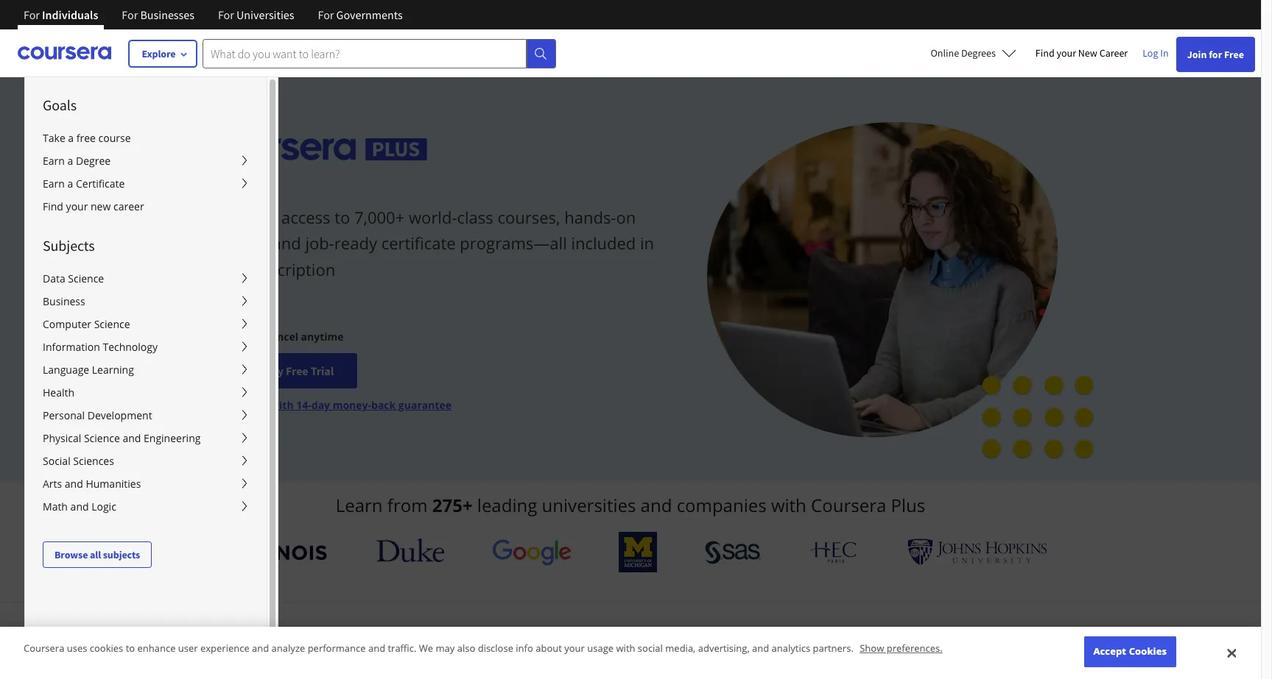 Task type: describe. For each thing, give the bounding box(es) containing it.
social
[[638, 643, 663, 656]]

/year with 14-day money-back guarantee button
[[203, 398, 452, 413]]

businesses
[[140, 7, 194, 22]]

universities
[[236, 7, 294, 22]]

275+
[[432, 493, 473, 518]]

information
[[43, 340, 100, 354]]

hands-
[[564, 206, 616, 228]]

and left 'analytics'
[[752, 643, 769, 656]]

physical
[[43, 432, 81, 446]]

guarantee
[[398, 399, 452, 413]]

your inside find your new career link
[[1057, 46, 1076, 60]]

courses,
[[498, 206, 560, 228]]

for for governments
[[318, 7, 334, 22]]

physical science and engineering button
[[25, 427, 267, 450]]

banner navigation
[[12, 0, 414, 41]]

take
[[43, 131, 65, 145]]

with inside button
[[270, 399, 294, 413]]

humanities
[[86, 477, 141, 491]]

also
[[457, 643, 475, 656]]

usage
[[587, 643, 614, 656]]

included
[[571, 232, 636, 254]]

social sciences button
[[25, 450, 267, 473]]

enhance
[[137, 643, 176, 656]]

find for find your new career
[[1035, 46, 1054, 60]]

cancel
[[265, 330, 298, 344]]

money-
[[333, 399, 371, 413]]

data science
[[43, 272, 104, 286]]

traffic.
[[388, 643, 416, 656]]

business
[[43, 295, 85, 309]]

for businesses
[[122, 7, 194, 22]]

career
[[113, 200, 144, 214]]

we
[[419, 643, 433, 656]]

7-
[[255, 364, 265, 379]]

What do you want to learn? text field
[[203, 39, 527, 68]]

language learning button
[[25, 359, 267, 382]]

logic
[[91, 500, 116, 514]]

earn for earn a degree
[[43, 154, 65, 168]]

science for computer
[[94, 317, 130, 331]]

7,000+
[[354, 206, 405, 228]]

to inside the 'unlimited access to 7,000+ world-class courses, hands-on projects, and job-ready certificate programs—all included in your subscription'
[[335, 206, 350, 228]]

coursera uses cookies to enhance user experience and analyze performance and traffic. we may also disclose info about your usage with social media, advertising, and analytics partners. show preferences.
[[24, 643, 943, 656]]

find your new career link
[[25, 195, 267, 218]]

subjects
[[103, 549, 140, 562]]

hec paris image
[[808, 538, 860, 568]]

projects,
[[203, 232, 268, 254]]

and inside "arts and humanities" 'popup button'
[[65, 477, 83, 491]]

goals
[[43, 96, 77, 114]]

science for physical
[[84, 432, 120, 446]]

cookies
[[90, 643, 123, 656]]

and inside the math and logic "dropdown button"
[[70, 500, 89, 514]]

personal development
[[43, 409, 152, 423]]

for universities
[[218, 7, 294, 22]]

take a free course
[[43, 131, 131, 145]]

on
[[616, 206, 636, 228]]

subjects
[[43, 236, 95, 255]]

earn a certificate
[[43, 177, 125, 191]]

earn a degree button
[[25, 150, 267, 172]]

analytics
[[772, 643, 810, 656]]

universities
[[542, 493, 636, 518]]

arts and humanities
[[43, 477, 141, 491]]

1 horizontal spatial day
[[311, 399, 330, 413]]

governments
[[336, 7, 403, 22]]

trial
[[311, 364, 334, 379]]

accept
[[1093, 645, 1126, 659]]

unlimited
[[203, 206, 277, 228]]

programs—all
[[460, 232, 567, 254]]

learn from 275+ leading universities and companies with coursera plus
[[336, 493, 925, 518]]

join for free
[[1187, 48, 1244, 61]]

start
[[227, 364, 252, 379]]

sciences
[[73, 454, 114, 468]]

and left traffic.
[[368, 643, 385, 656]]

health button
[[25, 382, 267, 404]]

accept cookies
[[1093, 645, 1167, 659]]

browse all subjects button
[[43, 542, 152, 569]]

1 vertical spatial with
[[771, 493, 806, 518]]

find your new career link
[[1028, 44, 1135, 63]]

plus
[[891, 493, 925, 518]]

new
[[91, 200, 111, 214]]

business button
[[25, 290, 267, 313]]

and up university of michigan image
[[641, 493, 672, 518]]

development
[[87, 409, 152, 423]]

science for data
[[68, 272, 104, 286]]

for for universities
[[218, 7, 234, 22]]

your inside find your new career link
[[66, 200, 88, 214]]

for for individuals
[[24, 7, 40, 22]]

online degrees
[[931, 46, 996, 60]]

health
[[43, 386, 74, 400]]

individuals
[[42, 7, 98, 22]]

explore
[[142, 47, 176, 60]]

partners.
[[813, 643, 854, 656]]

johns hopkins university image
[[907, 539, 1047, 566]]

math
[[43, 500, 68, 514]]

access
[[281, 206, 330, 228]]

in
[[640, 232, 654, 254]]

0 horizontal spatial day
[[265, 364, 284, 379]]

information technology
[[43, 340, 158, 354]]

performance
[[308, 643, 366, 656]]



Task type: locate. For each thing, give the bounding box(es) containing it.
1 earn from the top
[[43, 154, 65, 168]]

a down earn a degree
[[67, 177, 73, 191]]

free right the for in the top right of the page
[[1224, 48, 1244, 61]]

disclose
[[478, 643, 513, 656]]

and
[[272, 232, 301, 254], [123, 432, 141, 446], [65, 477, 83, 491], [641, 493, 672, 518], [70, 500, 89, 514], [252, 643, 269, 656], [368, 643, 385, 656], [752, 643, 769, 656]]

2 horizontal spatial with
[[771, 493, 806, 518]]

online
[[931, 46, 959, 60]]

with left social
[[616, 643, 635, 656]]

in
[[1160, 46, 1169, 60]]

find left new
[[1035, 46, 1054, 60]]

from
[[387, 493, 428, 518]]

join
[[1187, 48, 1207, 61]]

group containing goals
[[24, 77, 969, 680]]

job-
[[305, 232, 334, 254]]

day left "money-"
[[311, 399, 330, 413]]

to up ready
[[335, 206, 350, 228]]

1 vertical spatial find
[[43, 200, 63, 214]]

technology
[[103, 340, 158, 354]]

coursera left uses
[[24, 643, 64, 656]]

language learning
[[43, 363, 134, 377]]

certificate
[[76, 177, 125, 191]]

0 vertical spatial free
[[1224, 48, 1244, 61]]

coursera up hec paris image
[[811, 493, 886, 518]]

university of illinois at urbana-champaign image
[[214, 541, 328, 565]]

computer science button
[[25, 313, 267, 336]]

learning
[[92, 363, 134, 377]]

browse all subjects
[[55, 549, 140, 562]]

group
[[24, 77, 969, 680]]

a for certificate
[[67, 177, 73, 191]]

a left free
[[68, 131, 74, 145]]

a for degree
[[67, 154, 73, 168]]

for
[[1209, 48, 1222, 61]]

online degrees button
[[919, 37, 1028, 69]]

0 horizontal spatial with
[[270, 399, 294, 413]]

None search field
[[203, 39, 556, 68]]

1 horizontal spatial with
[[616, 643, 635, 656]]

for individuals
[[24, 7, 98, 22]]

engineering
[[144, 432, 201, 446]]

earn inside popup button
[[43, 154, 65, 168]]

find your new career
[[43, 200, 144, 214]]

/month, cancel anytime
[[221, 330, 344, 344]]

advertising,
[[698, 643, 750, 656]]

duke university image
[[376, 539, 444, 563]]

and down development
[[123, 432, 141, 446]]

for left the businesses
[[122, 7, 138, 22]]

certificate
[[381, 232, 456, 254]]

free inside button
[[286, 364, 308, 379]]

0 horizontal spatial find
[[43, 200, 63, 214]]

2 earn from the top
[[43, 177, 65, 191]]

4 for from the left
[[318, 7, 334, 22]]

personal
[[43, 409, 85, 423]]

and up "subscription"
[[272, 232, 301, 254]]

to right cookies
[[126, 643, 135, 656]]

2 vertical spatial with
[[616, 643, 635, 656]]

/year with 14-day money-back guarantee
[[241, 399, 452, 413]]

arts and humanities button
[[25, 473, 267, 496]]

1 vertical spatial coursera
[[24, 643, 64, 656]]

information technology button
[[25, 336, 267, 359]]

for for businesses
[[122, 7, 138, 22]]

1 for from the left
[[24, 7, 40, 22]]

0 horizontal spatial coursera
[[24, 643, 64, 656]]

university of michigan image
[[619, 533, 657, 573]]

data
[[43, 272, 65, 286]]

browse
[[55, 549, 88, 562]]

earn down take
[[43, 154, 65, 168]]

earn for earn a certificate
[[43, 177, 65, 191]]

with left 14-
[[270, 399, 294, 413]]

0 horizontal spatial free
[[286, 364, 308, 379]]

0 vertical spatial a
[[68, 131, 74, 145]]

earn inside popup button
[[43, 177, 65, 191]]

explore button
[[129, 41, 197, 67]]

0 horizontal spatial to
[[126, 643, 135, 656]]

2 vertical spatial a
[[67, 177, 73, 191]]

degrees
[[961, 46, 996, 60]]

for left "individuals"
[[24, 7, 40, 22]]

1 vertical spatial science
[[94, 317, 130, 331]]

1 horizontal spatial to
[[335, 206, 350, 228]]

for left universities at the top left
[[218, 7, 234, 22]]

earn a degree
[[43, 154, 111, 168]]

language
[[43, 363, 89, 377]]

1 vertical spatial to
[[126, 643, 135, 656]]

free left trial
[[286, 364, 308, 379]]

menu item
[[277, 77, 969, 680]]

science up business
[[68, 272, 104, 286]]

2 for from the left
[[122, 7, 138, 22]]

coursera image
[[18, 41, 111, 65]]

earn down earn a degree
[[43, 177, 65, 191]]

and inside physical science and engineering dropdown button
[[123, 432, 141, 446]]

find for find your new career
[[43, 200, 63, 214]]

1 horizontal spatial find
[[1035, 46, 1054, 60]]

a inside popup button
[[67, 154, 73, 168]]

1 horizontal spatial free
[[1224, 48, 1244, 61]]

start 7-day free trial
[[227, 364, 334, 379]]

unlimited access to 7,000+ world-class courses, hands-on projects, and job-ready certificate programs—all included in your subscription
[[203, 206, 654, 280]]

a left degree
[[67, 154, 73, 168]]

find
[[1035, 46, 1054, 60], [43, 200, 63, 214]]

with
[[270, 399, 294, 413], [771, 493, 806, 518], [616, 643, 635, 656]]

anytime
[[301, 330, 344, 344]]

new
[[1078, 46, 1097, 60]]

take a free course link
[[25, 127, 267, 150]]

science up information technology
[[94, 317, 130, 331]]

for
[[24, 7, 40, 22], [122, 7, 138, 22], [218, 7, 234, 22], [318, 7, 334, 22]]

2 vertical spatial science
[[84, 432, 120, 446]]

explore menu element
[[25, 77, 267, 569]]

1 vertical spatial a
[[67, 154, 73, 168]]

science down personal development
[[84, 432, 120, 446]]

find down the earn a certificate
[[43, 200, 63, 214]]

and left analyze
[[252, 643, 269, 656]]

your inside the 'unlimited access to 7,000+ world-class courses, hands-on projects, and job-ready certificate programs—all included in your subscription'
[[203, 258, 238, 280]]

find inside explore menu element
[[43, 200, 63, 214]]

show
[[860, 643, 884, 656]]

0 vertical spatial with
[[270, 399, 294, 413]]

0 vertical spatial science
[[68, 272, 104, 286]]

day right start
[[265, 364, 284, 379]]

uses
[[67, 643, 87, 656]]

arts
[[43, 477, 62, 491]]

0 vertical spatial day
[[265, 364, 284, 379]]

log in link
[[1135, 44, 1176, 62]]

coursera plus image
[[203, 138, 427, 160]]

may
[[436, 643, 455, 656]]

subscription
[[242, 258, 335, 280]]

course
[[98, 131, 131, 145]]

/year
[[241, 399, 268, 413]]

accept cookies button
[[1084, 637, 1176, 668]]

earn
[[43, 154, 65, 168], [43, 177, 65, 191]]

for governments
[[318, 7, 403, 22]]

earn a certificate button
[[25, 172, 267, 195]]

leading
[[477, 493, 537, 518]]

a inside popup button
[[67, 177, 73, 191]]

find your new career
[[1035, 46, 1128, 60]]

0 vertical spatial coursera
[[811, 493, 886, 518]]

experience
[[200, 643, 249, 656]]

and inside the 'unlimited access to 7,000+ world-class courses, hands-on projects, and job-ready certificate programs—all included in your subscription'
[[272, 232, 301, 254]]

sas image
[[705, 541, 761, 565]]

computer
[[43, 317, 91, 331]]

a for free
[[68, 131, 74, 145]]

0 vertical spatial earn
[[43, 154, 65, 168]]

ready
[[334, 232, 377, 254]]

1 horizontal spatial coursera
[[811, 493, 886, 518]]

learn
[[336, 493, 383, 518]]

and right arts
[[65, 477, 83, 491]]

free
[[76, 131, 96, 145]]

science
[[68, 272, 104, 286], [94, 317, 130, 331], [84, 432, 120, 446]]

0 vertical spatial find
[[1035, 46, 1054, 60]]

day
[[265, 364, 284, 379], [311, 399, 330, 413]]

all
[[90, 549, 101, 562]]

coursera
[[811, 493, 886, 518], [24, 643, 64, 656]]

about
[[536, 643, 562, 656]]

world-
[[409, 206, 457, 228]]

math and logic button
[[25, 496, 267, 519]]

/month,
[[221, 330, 263, 344]]

free
[[1224, 48, 1244, 61], [286, 364, 308, 379]]

a
[[68, 131, 74, 145], [67, 154, 73, 168], [67, 177, 73, 191]]

preferences.
[[887, 643, 943, 656]]

1 vertical spatial day
[[311, 399, 330, 413]]

3 for from the left
[[218, 7, 234, 22]]

1 vertical spatial free
[[286, 364, 308, 379]]

info
[[516, 643, 533, 656]]

0 vertical spatial to
[[335, 206, 350, 228]]

for left governments
[[318, 7, 334, 22]]

with right companies
[[771, 493, 806, 518]]

google image
[[492, 539, 571, 566]]

join for free link
[[1176, 37, 1255, 72]]

1 vertical spatial earn
[[43, 177, 65, 191]]

and left logic
[[70, 500, 89, 514]]



Task type: vqa. For each thing, say whether or not it's contained in the screenshot.
middle with
yes



